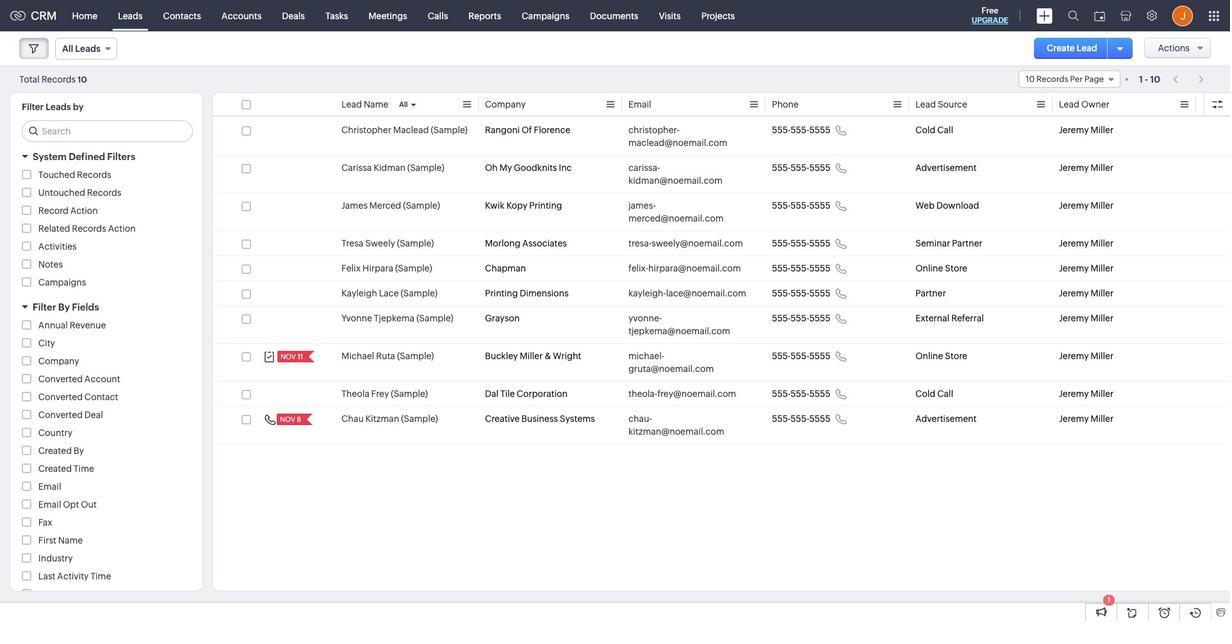 Task type: vqa. For each thing, say whether or not it's contained in the screenshot.


Task type: describe. For each thing, give the bounding box(es) containing it.
nov 11 link
[[278, 351, 305, 363]]

revenue
[[70, 321, 106, 331]]

industry
[[38, 554, 73, 564]]

crm link
[[10, 9, 57, 22]]

visits link
[[649, 0, 691, 31]]

1 horizontal spatial partner
[[953, 238, 983, 249]]

online for michael- gruta@noemail.com
[[916, 351, 944, 362]]

jeremy miller for chau- kitzman@noemail.com
[[1060, 414, 1114, 424]]

by
[[73, 102, 84, 112]]

theola-frey@noemail.com link
[[629, 388, 737, 401]]

kopy
[[507, 201, 528, 211]]

carissa kidman (sample) link
[[342, 162, 445, 174]]

chau kitzman (sample) link
[[342, 413, 438, 426]]

opt
[[63, 500, 79, 510]]

kayleigh-
[[629, 288, 666, 299]]

nov for michael
[[281, 353, 296, 361]]

dimensions
[[520, 288, 569, 299]]

converted for converted account
[[38, 374, 83, 385]]

my
[[500, 163, 512, 173]]

(sample) for carissa kidman (sample)
[[408, 163, 445, 173]]

cold for christopher- maclead@noemail.com
[[916, 125, 936, 135]]

Search text field
[[22, 121, 192, 142]]

0 vertical spatial time
[[74, 464, 94, 474]]

cold for theola-frey@noemail.com
[[916, 389, 936, 399]]

home link
[[62, 0, 108, 31]]

system defined filters button
[[10, 146, 203, 168]]

felix hirpara (sample)
[[342, 263, 432, 274]]

1 - 10
[[1140, 74, 1161, 84]]

grayson
[[485, 313, 520, 324]]

5555 for yvonne- tjepkema@noemail.com
[[810, 313, 831, 324]]

1 horizontal spatial company
[[485, 99, 526, 110]]

activity
[[57, 572, 89, 582]]

555-555-5555 for chau- kitzman@noemail.com
[[772, 414, 831, 424]]

All Leads field
[[55, 38, 117, 60]]

tresa-sweely@noemail.com link
[[629, 237, 743, 250]]

jeremy miller for tresa-sweely@noemail.com
[[1060, 238, 1114, 249]]

miller for theola-frey@noemail.com
[[1091, 389, 1114, 399]]

miller for yvonne- tjepkema@noemail.com
[[1091, 313, 1114, 324]]

reports
[[469, 11, 501, 21]]

555-555-5555 for yvonne- tjepkema@noemail.com
[[772, 313, 831, 324]]

create
[[1047, 43, 1076, 53]]

all for all
[[399, 101, 408, 108]]

last name
[[38, 590, 82, 600]]

annual
[[38, 321, 68, 331]]

5555 for kayleigh-lace@noemail.com
[[810, 288, 831, 299]]

1 vertical spatial email
[[38, 482, 61, 492]]

kayleigh lace (sample)
[[342, 288, 438, 299]]

projects link
[[691, 0, 746, 31]]

miller for christopher- maclead@noemail.com
[[1091, 125, 1114, 135]]

call for christopher- maclead@noemail.com
[[938, 125, 954, 135]]

activities
[[38, 242, 77, 252]]

cold call for christopher- maclead@noemail.com
[[916, 125, 954, 135]]

chau-
[[629, 414, 652, 424]]

jeremy for kayleigh-lace@noemail.com
[[1060, 288, 1089, 299]]

555-555-5555 for christopher- maclead@noemail.com
[[772, 125, 831, 135]]

filter by fields button
[[10, 296, 203, 319]]

accounts
[[222, 11, 262, 21]]

christopher- maclead@noemail.com
[[629, 125, 728, 148]]

oh
[[485, 163, 498, 173]]

james
[[342, 201, 368, 211]]

tile
[[501, 389, 515, 399]]

last for last name
[[38, 590, 55, 600]]

christopher maclead (sample)
[[342, 125, 468, 135]]

profile element
[[1165, 0, 1201, 31]]

5555 for theola-frey@noemail.com
[[810, 389, 831, 399]]

inc
[[559, 163, 572, 173]]

(sample) for yvonne tjepkema (sample)
[[417, 313, 454, 324]]

miller for chau- kitzman@noemail.com
[[1091, 414, 1114, 424]]

5555 for james- merced@noemail.com
[[810, 201, 831, 211]]

per
[[1071, 74, 1083, 84]]

kitzman@noemail.com
[[629, 427, 725, 437]]

tasks
[[326, 11, 348, 21]]

yvonne tjepkema (sample)
[[342, 313, 454, 324]]

(sample) for james merced (sample)
[[403, 201, 440, 211]]

(sample) for chau kitzman (sample)
[[401, 414, 438, 424]]

online store for felix-hirpara@noemail.com
[[916, 263, 968, 274]]

city
[[38, 338, 55, 349]]

hirpara@noemail.com
[[649, 263, 741, 274]]

yvonne tjepkema (sample) link
[[342, 312, 454, 325]]

lead owner
[[1060, 99, 1110, 110]]

filter for filter leads by
[[22, 102, 44, 112]]

gruta@noemail.com
[[629, 364, 714, 374]]

defined
[[69, 151, 105, 162]]

sweely
[[366, 238, 395, 249]]

jeremy miller for james- merced@noemail.com
[[1060, 201, 1114, 211]]

system defined filters
[[33, 151, 135, 162]]

fax
[[38, 518, 52, 528]]

meetings
[[369, 11, 408, 21]]

projects
[[702, 11, 735, 21]]

account
[[85, 374, 120, 385]]

name for lead name
[[364, 99, 389, 110]]

oh my goodknits inc
[[485, 163, 572, 173]]

buckley
[[485, 351, 518, 362]]

page
[[1085, 74, 1104, 84]]

0 vertical spatial printing
[[530, 201, 562, 211]]

1 vertical spatial time
[[91, 572, 111, 582]]

related
[[38, 224, 70, 234]]

jeremy miller for felix-hirpara@noemail.com
[[1060, 263, 1114, 274]]

associates
[[523, 238, 567, 249]]

online store for michael- gruta@noemail.com
[[916, 351, 968, 362]]

miller for james- merced@noemail.com
[[1091, 201, 1114, 211]]

christopher- maclead@noemail.com link
[[629, 124, 747, 149]]

jeremy for michael- gruta@noemail.com
[[1060, 351, 1089, 362]]

cold call for theola-frey@noemail.com
[[916, 389, 954, 399]]

morlong
[[485, 238, 521, 249]]

jeremy for felix-hirpara@noemail.com
[[1060, 263, 1089, 274]]

jeremy miller for theola-frey@noemail.com
[[1060, 389, 1114, 399]]

create menu element
[[1029, 0, 1061, 31]]

lead for lead owner
[[1060, 99, 1080, 110]]

5555 for michael- gruta@noemail.com
[[810, 351, 831, 362]]

deals link
[[272, 0, 315, 31]]

1 vertical spatial printing
[[485, 288, 518, 299]]

all for all leads
[[62, 44, 73, 54]]

free upgrade
[[972, 6, 1009, 25]]

555-555-5555 for kayleigh-lace@noemail.com
[[772, 288, 831, 299]]

miller for felix-hirpara@noemail.com
[[1091, 263, 1114, 274]]

tresa-sweely@noemail.com
[[629, 238, 743, 249]]

1 for 1
[[1108, 597, 1111, 604]]

search image
[[1069, 10, 1079, 21]]

christopher-
[[629, 125, 680, 135]]

1 vertical spatial campaigns
[[38, 278, 86, 288]]

lead source
[[916, 99, 968, 110]]

name for first name
[[58, 536, 83, 546]]

rangoni
[[485, 125, 520, 135]]

row group containing christopher maclead (sample)
[[213, 118, 1231, 445]]

visits
[[659, 11, 681, 21]]

leads for all leads
[[75, 44, 101, 54]]

(sample) for michael ruta (sample)
[[397, 351, 434, 362]]

kayleigh
[[342, 288, 377, 299]]

florence
[[534, 125, 571, 135]]

&
[[545, 351, 551, 362]]

(sample) for christopher maclead (sample)
[[431, 125, 468, 135]]

record
[[38, 206, 68, 216]]

filter leads by
[[22, 102, 84, 112]]

last for last activity time
[[38, 572, 55, 582]]

free
[[982, 6, 999, 15]]

by for filter
[[58, 302, 70, 313]]

kwik
[[485, 201, 505, 211]]

maclead
[[393, 125, 429, 135]]

1 horizontal spatial campaigns
[[522, 11, 570, 21]]

converted account
[[38, 374, 120, 385]]

yvonne
[[342, 313, 372, 324]]

chau kitzman (sample)
[[342, 414, 438, 424]]

kitzman
[[366, 414, 399, 424]]

filter for filter by fields
[[33, 302, 56, 313]]

wright
[[553, 351, 582, 362]]

michael ruta (sample) link
[[342, 350, 434, 363]]

record action
[[38, 206, 98, 216]]

chapman
[[485, 263, 526, 274]]

store for michael- gruta@noemail.com
[[946, 351, 968, 362]]



Task type: locate. For each thing, give the bounding box(es) containing it.
michael- gruta@noemail.com
[[629, 351, 714, 374]]

records for related
[[72, 224, 106, 234]]

jeremy for theola-frey@noemail.com
[[1060, 389, 1089, 399]]

time down the "created by" in the bottom left of the page
[[74, 464, 94, 474]]

(sample) for tresa sweely (sample)
[[397, 238, 434, 249]]

created for created by
[[38, 446, 72, 456]]

all up christopher maclead (sample)
[[399, 101, 408, 108]]

action down untouched records on the left top
[[108, 224, 136, 234]]

7 555-555-5555 from the top
[[772, 313, 831, 324]]

last down last activity time
[[38, 590, 55, 600]]

all leads
[[62, 44, 101, 54]]

created by
[[38, 446, 84, 456]]

1 vertical spatial cold call
[[916, 389, 954, 399]]

records inside field
[[1037, 74, 1069, 84]]

nov for chau
[[280, 416, 295, 424]]

by inside dropdown button
[[58, 302, 70, 313]]

frey
[[372, 389, 389, 399]]

profile image
[[1173, 5, 1194, 26]]

0 horizontal spatial printing
[[485, 288, 518, 299]]

555-555-5555 for carissa- kidman@noemail.com
[[772, 163, 831, 173]]

merced
[[370, 201, 401, 211]]

creative business systems
[[485, 414, 595, 424]]

james- merced@noemail.com link
[[629, 199, 747, 225]]

1 vertical spatial cold
[[916, 389, 936, 399]]

fields
[[72, 302, 99, 313]]

created down the "created by" in the bottom left of the page
[[38, 464, 72, 474]]

2 cold call from the top
[[916, 389, 954, 399]]

10 up by on the left top of page
[[78, 75, 87, 84]]

kwik kopy printing
[[485, 201, 562, 211]]

555-555-5555 for tresa-sweely@noemail.com
[[772, 238, 831, 249]]

5 jeremy from the top
[[1060, 263, 1089, 274]]

converted up converted deal
[[38, 392, 83, 403]]

2 5555 from the top
[[810, 163, 831, 173]]

christopher maclead (sample) link
[[342, 124, 468, 137]]

1 call from the top
[[938, 125, 954, 135]]

1 vertical spatial nov
[[280, 416, 295, 424]]

9 jeremy from the top
[[1060, 389, 1089, 399]]

filter up the annual
[[33, 302, 56, 313]]

0 vertical spatial filter
[[22, 102, 44, 112]]

james merced (sample)
[[342, 201, 440, 211]]

business
[[522, 414, 558, 424]]

filter down total
[[22, 102, 44, 112]]

filters
[[107, 151, 135, 162]]

printing up grayson
[[485, 288, 518, 299]]

calendar image
[[1095, 11, 1106, 21]]

0 vertical spatial cold
[[916, 125, 936, 135]]

4 jeremy from the top
[[1060, 238, 1089, 249]]

partner right the seminar
[[953, 238, 983, 249]]

leads inside field
[[75, 44, 101, 54]]

2 converted from the top
[[38, 392, 83, 403]]

michael ruta (sample)
[[342, 351, 434, 362]]

555-555-5555 for felix-hirpara@noemail.com
[[772, 263, 831, 274]]

10 for 1 - 10
[[1151, 74, 1161, 84]]

filter
[[22, 102, 44, 112], [33, 302, 56, 313]]

1 store from the top
[[946, 263, 968, 274]]

2 call from the top
[[938, 389, 954, 399]]

2 555-555-5555 from the top
[[772, 163, 831, 173]]

advertisement for chau- kitzman@noemail.com
[[916, 414, 977, 424]]

name for last name
[[57, 590, 82, 600]]

nov left 8
[[280, 416, 295, 424]]

jeremy for yvonne- tjepkema@noemail.com
[[1060, 313, 1089, 324]]

2 store from the top
[[946, 351, 968, 362]]

store for felix-hirpara@noemail.com
[[946, 263, 968, 274]]

0 horizontal spatial partner
[[916, 288, 947, 299]]

0 horizontal spatial campaigns
[[38, 278, 86, 288]]

online for felix-hirpara@noemail.com
[[916, 263, 944, 274]]

9 jeremy miller from the top
[[1060, 389, 1114, 399]]

0 vertical spatial company
[[485, 99, 526, 110]]

kayleigh lace (sample) link
[[342, 287, 438, 300]]

6 555-555-5555 from the top
[[772, 288, 831, 299]]

(sample)
[[431, 125, 468, 135], [408, 163, 445, 173], [403, 201, 440, 211], [397, 238, 434, 249], [395, 263, 432, 274], [401, 288, 438, 299], [417, 313, 454, 324], [397, 351, 434, 362], [391, 389, 428, 399], [401, 414, 438, 424]]

10 inside field
[[1026, 74, 1035, 84]]

5 jeremy miller from the top
[[1060, 263, 1114, 274]]

10 left per
[[1026, 74, 1035, 84]]

touched
[[38, 170, 75, 180]]

online down the seminar
[[916, 263, 944, 274]]

2 advertisement from the top
[[916, 414, 977, 424]]

create menu image
[[1037, 8, 1053, 23]]

campaigns link
[[512, 0, 580, 31]]

0 vertical spatial campaigns
[[522, 11, 570, 21]]

1 created from the top
[[38, 446, 72, 456]]

1 vertical spatial all
[[399, 101, 408, 108]]

yvonne-
[[629, 313, 662, 324]]

6 jeremy from the top
[[1060, 288, 1089, 299]]

campaigns right reports 'link'
[[522, 11, 570, 21]]

(sample) for felix hirpara (sample)
[[395, 263, 432, 274]]

company down city
[[38, 356, 79, 367]]

1 horizontal spatial action
[[108, 224, 136, 234]]

(sample) inside 'link'
[[391, 389, 428, 399]]

online store down external referral
[[916, 351, 968, 362]]

1 5555 from the top
[[810, 125, 831, 135]]

james-
[[629, 201, 656, 211]]

store down external referral
[[946, 351, 968, 362]]

1 vertical spatial filter
[[33, 302, 56, 313]]

records down defined on the top of page
[[77, 170, 111, 180]]

5555 for chau- kitzman@noemail.com
[[810, 414, 831, 424]]

jeremy for james- merced@noemail.com
[[1060, 201, 1089, 211]]

(sample) up kayleigh lace (sample) link
[[395, 263, 432, 274]]

0 vertical spatial 1
[[1140, 74, 1144, 84]]

(sample) right tjepkema
[[417, 313, 454, 324]]

8 jeremy miller from the top
[[1060, 351, 1114, 362]]

0 vertical spatial action
[[70, 206, 98, 216]]

christopher
[[342, 125, 392, 135]]

3 jeremy from the top
[[1060, 201, 1089, 211]]

name right first at the left
[[58, 536, 83, 546]]

2 jeremy from the top
[[1060, 163, 1089, 173]]

1 vertical spatial 1
[[1108, 597, 1111, 604]]

11
[[298, 353, 303, 361]]

5555 for felix-hirpara@noemail.com
[[810, 263, 831, 274]]

printing right kopy
[[530, 201, 562, 211]]

1 vertical spatial name
[[58, 536, 83, 546]]

create lead button
[[1035, 38, 1111, 59]]

all up the total records 10
[[62, 44, 73, 54]]

email up fax
[[38, 500, 61, 510]]

1 555-555-5555 from the top
[[772, 125, 831, 135]]

felix-hirpara@noemail.com
[[629, 263, 741, 274]]

carissa- kidman@noemail.com link
[[629, 162, 747, 187]]

converted up country at the bottom left of page
[[38, 410, 83, 421]]

1 vertical spatial leads
[[75, 44, 101, 54]]

call for theola-frey@noemail.com
[[938, 389, 954, 399]]

time right activity
[[91, 572, 111, 582]]

company
[[485, 99, 526, 110], [38, 356, 79, 367]]

jeremy for christopher- maclead@noemail.com
[[1060, 125, 1089, 135]]

store down 'seminar partner'
[[946, 263, 968, 274]]

0 vertical spatial all
[[62, 44, 73, 54]]

1 horizontal spatial 1
[[1140, 74, 1144, 84]]

email down created time
[[38, 482, 61, 492]]

frey@noemail.com
[[658, 389, 737, 399]]

nov 8 link
[[277, 414, 302, 426]]

1 vertical spatial action
[[108, 224, 136, 234]]

online store down 'seminar partner'
[[916, 263, 968, 274]]

1 vertical spatial call
[[938, 389, 954, 399]]

michael
[[342, 351, 374, 362]]

lead
[[1077, 43, 1098, 53], [342, 99, 362, 110], [916, 99, 936, 110], [1060, 99, 1080, 110]]

campaigns down the notes in the top of the page
[[38, 278, 86, 288]]

(sample) right frey
[[391, 389, 428, 399]]

country
[[38, 428, 72, 438]]

leads right home
[[118, 11, 143, 21]]

printing dimensions
[[485, 288, 569, 299]]

0 vertical spatial email
[[629, 99, 652, 110]]

rangoni of florence
[[485, 125, 571, 135]]

2 cold from the top
[[916, 389, 936, 399]]

cold
[[916, 125, 936, 135], [916, 389, 936, 399]]

deals
[[282, 11, 305, 21]]

2 created from the top
[[38, 464, 72, 474]]

filter inside filter by fields dropdown button
[[33, 302, 56, 313]]

1 vertical spatial online
[[916, 351, 944, 362]]

total
[[19, 74, 40, 84]]

0 vertical spatial call
[[938, 125, 954, 135]]

10 for total records 10
[[78, 75, 87, 84]]

records for touched
[[77, 170, 111, 180]]

company up "rangoni"
[[485, 99, 526, 110]]

tjepkema@noemail.com
[[629, 326, 731, 337]]

jeremy miller for michael- gruta@noemail.com
[[1060, 351, 1114, 362]]

jeremy for carissa- kidman@noemail.com
[[1060, 163, 1089, 173]]

michael- gruta@noemail.com link
[[629, 350, 747, 376]]

0 vertical spatial cold call
[[916, 125, 954, 135]]

lead right create
[[1077, 43, 1098, 53]]

untouched records
[[38, 188, 121, 198]]

all inside field
[[62, 44, 73, 54]]

1 horizontal spatial by
[[74, 446, 84, 456]]

2 horizontal spatial leads
[[118, 11, 143, 21]]

by for created
[[74, 446, 84, 456]]

name up christopher
[[364, 99, 389, 110]]

touched records
[[38, 170, 111, 180]]

converted contact
[[38, 392, 118, 403]]

leads left by on the left top of page
[[46, 102, 71, 112]]

1 vertical spatial by
[[74, 446, 84, 456]]

555-555-5555 for james- merced@noemail.com
[[772, 201, 831, 211]]

navigation
[[1167, 70, 1212, 88]]

3 555-555-5555 from the top
[[772, 201, 831, 211]]

1 advertisement from the top
[[916, 163, 977, 173]]

converted up the converted contact
[[38, 374, 83, 385]]

jeremy for chau- kitzman@noemail.com
[[1060, 414, 1089, 424]]

0 vertical spatial name
[[364, 99, 389, 110]]

records for 10
[[1037, 74, 1069, 84]]

campaigns
[[522, 11, 570, 21], [38, 278, 86, 288]]

meetings link
[[359, 0, 418, 31]]

by up created time
[[74, 446, 84, 456]]

created down country at the bottom left of page
[[38, 446, 72, 456]]

action up related records action
[[70, 206, 98, 216]]

phone
[[772, 99, 799, 110]]

0 horizontal spatial leads
[[46, 102, 71, 112]]

crm
[[31, 9, 57, 22]]

0 vertical spatial partner
[[953, 238, 983, 249]]

felix-
[[629, 263, 649, 274]]

1 vertical spatial advertisement
[[916, 414, 977, 424]]

records up filter leads by
[[41, 74, 76, 84]]

5 5555 from the top
[[810, 263, 831, 274]]

(sample) for theola frey (sample)
[[391, 389, 428, 399]]

jeremy for tresa-sweely@noemail.com
[[1060, 238, 1089, 249]]

5555 for christopher- maclead@noemail.com
[[810, 125, 831, 135]]

0 horizontal spatial 10
[[78, 75, 87, 84]]

0 horizontal spatial all
[[62, 44, 73, 54]]

0 vertical spatial last
[[38, 572, 55, 582]]

nov left 11
[[281, 353, 296, 361]]

1 vertical spatial online store
[[916, 351, 968, 362]]

source
[[938, 99, 968, 110]]

total records 10
[[19, 74, 87, 84]]

(sample) right lace
[[401, 288, 438, 299]]

0 vertical spatial converted
[[38, 374, 83, 385]]

miller for tresa-sweely@noemail.com
[[1091, 238, 1114, 249]]

3 converted from the top
[[38, 410, 83, 421]]

4 555-555-5555 from the top
[[772, 238, 831, 249]]

2 vertical spatial leads
[[46, 102, 71, 112]]

1 jeremy miller from the top
[[1060, 125, 1114, 135]]

1 cold from the top
[[916, 125, 936, 135]]

10 right the -
[[1151, 74, 1161, 84]]

jeremy
[[1060, 125, 1089, 135], [1060, 163, 1089, 173], [1060, 201, 1089, 211], [1060, 238, 1089, 249], [1060, 263, 1089, 274], [1060, 288, 1089, 299], [1060, 313, 1089, 324], [1060, 351, 1089, 362], [1060, 389, 1089, 399], [1060, 414, 1089, 424]]

2 vertical spatial converted
[[38, 410, 83, 421]]

name down activity
[[57, 590, 82, 600]]

0 horizontal spatial action
[[70, 206, 98, 216]]

0 vertical spatial by
[[58, 302, 70, 313]]

1 last from the top
[[38, 572, 55, 582]]

555-555-5555 for michael- gruta@noemail.com
[[772, 351, 831, 362]]

of
[[522, 125, 532, 135]]

2 vertical spatial name
[[57, 590, 82, 600]]

0 horizontal spatial by
[[58, 302, 70, 313]]

1 for 1 - 10
[[1140, 74, 1144, 84]]

1 converted from the top
[[38, 374, 83, 385]]

online down the external on the right bottom of page
[[916, 351, 944, 362]]

converted
[[38, 374, 83, 385], [38, 392, 83, 403], [38, 410, 83, 421]]

(sample) for kayleigh lace (sample)
[[401, 288, 438, 299]]

online
[[916, 263, 944, 274], [916, 351, 944, 362]]

row group
[[213, 118, 1231, 445]]

1 vertical spatial partner
[[916, 288, 947, 299]]

4 jeremy miller from the top
[[1060, 238, 1114, 249]]

0 vertical spatial online store
[[916, 263, 968, 274]]

2 jeremy miller from the top
[[1060, 163, 1114, 173]]

contacts link
[[153, 0, 211, 31]]

6 jeremy miller from the top
[[1060, 288, 1114, 299]]

converted for converted deal
[[38, 410, 83, 421]]

8 jeremy from the top
[[1060, 351, 1089, 362]]

1 horizontal spatial leads
[[75, 44, 101, 54]]

2 online store from the top
[[916, 351, 968, 362]]

converted for converted contact
[[38, 392, 83, 403]]

contacts
[[163, 11, 201, 21]]

5555 for carissa- kidman@noemail.com
[[810, 163, 831, 173]]

0 vertical spatial created
[[38, 446, 72, 456]]

10 Records Per Page field
[[1019, 71, 1121, 88]]

lead up christopher
[[342, 99, 362, 110]]

5 555-555-5555 from the top
[[772, 263, 831, 274]]

0 vertical spatial advertisement
[[916, 163, 977, 173]]

0 vertical spatial leads
[[118, 11, 143, 21]]

1 horizontal spatial all
[[399, 101, 408, 108]]

records
[[41, 74, 76, 84], [1037, 74, 1069, 84], [77, 170, 111, 180], [87, 188, 121, 198], [72, 224, 106, 234]]

1 vertical spatial last
[[38, 590, 55, 600]]

10 555-555-5555 from the top
[[772, 414, 831, 424]]

(sample) right the sweely
[[397, 238, 434, 249]]

(sample) right ruta
[[397, 351, 434, 362]]

(sample) right the kidman
[[408, 163, 445, 173]]

records down record action at the top left of the page
[[72, 224, 106, 234]]

0 vertical spatial nov
[[281, 353, 296, 361]]

9 555-555-5555 from the top
[[772, 389, 831, 399]]

lead left "source"
[[916, 99, 936, 110]]

chau- kitzman@noemail.com link
[[629, 413, 747, 438]]

lead for lead name
[[342, 99, 362, 110]]

last down industry
[[38, 572, 55, 582]]

10 records per page
[[1026, 74, 1104, 84]]

creative
[[485, 414, 520, 424]]

0 horizontal spatial company
[[38, 356, 79, 367]]

records down touched records
[[87, 188, 121, 198]]

4 5555 from the top
[[810, 238, 831, 249]]

james- merced@noemail.com
[[629, 201, 724, 224]]

8 5555 from the top
[[810, 351, 831, 362]]

printing
[[530, 201, 562, 211], [485, 288, 518, 299]]

tjepkema
[[374, 313, 415, 324]]

records left per
[[1037, 74, 1069, 84]]

jeremy miller for christopher- maclead@noemail.com
[[1060, 125, 1114, 135]]

jeremy miller for carissa- kidman@noemail.com
[[1060, 163, 1114, 173]]

2 horizontal spatial 10
[[1151, 74, 1161, 84]]

9 5555 from the top
[[810, 389, 831, 399]]

6 5555 from the top
[[810, 288, 831, 299]]

8 555-555-5555 from the top
[[772, 351, 831, 362]]

carissa- kidman@noemail.com
[[629, 163, 723, 186]]

7 5555 from the top
[[810, 313, 831, 324]]

lead down 10 records per page field
[[1060, 99, 1080, 110]]

miller for michael- gruta@noemail.com
[[1091, 351, 1114, 362]]

theola-frey@noemail.com
[[629, 389, 737, 399]]

1 vertical spatial converted
[[38, 392, 83, 403]]

2 online from the top
[[916, 351, 944, 362]]

(sample) right kitzman
[[401, 414, 438, 424]]

2 vertical spatial email
[[38, 500, 61, 510]]

1 horizontal spatial 10
[[1026, 74, 1035, 84]]

advertisement for carissa- kidman@noemail.com
[[916, 163, 977, 173]]

web download
[[916, 201, 980, 211]]

lace@noemail.com
[[666, 288, 747, 299]]

lead for lead source
[[916, 99, 936, 110]]

10 5555 from the top
[[810, 414, 831, 424]]

1 vertical spatial store
[[946, 351, 968, 362]]

1 online from the top
[[916, 263, 944, 274]]

10 jeremy from the top
[[1060, 414, 1089, 424]]

by up annual revenue
[[58, 302, 70, 313]]

jeremy miller for kayleigh-lace@noemail.com
[[1060, 288, 1114, 299]]

leads down home
[[75, 44, 101, 54]]

(sample) right merced at the left of page
[[403, 201, 440, 211]]

3 5555 from the top
[[810, 201, 831, 211]]

0 vertical spatial online
[[916, 263, 944, 274]]

created for created time
[[38, 464, 72, 474]]

5555 for tresa-sweely@noemail.com
[[810, 238, 831, 249]]

555-555-5555 for theola-frey@noemail.com
[[772, 389, 831, 399]]

2 last from the top
[[38, 590, 55, 600]]

search element
[[1061, 0, 1087, 31]]

7 jeremy from the top
[[1060, 313, 1089, 324]]

1 vertical spatial created
[[38, 464, 72, 474]]

merced@noemail.com
[[629, 213, 724, 224]]

lead inside button
[[1077, 43, 1098, 53]]

tasks link
[[315, 0, 359, 31]]

leads for filter leads by
[[46, 102, 71, 112]]

lace
[[379, 288, 399, 299]]

jeremy miller for yvonne- tjepkema@noemail.com
[[1060, 313, 1114, 324]]

1 online store from the top
[[916, 263, 968, 274]]

1 vertical spatial company
[[38, 356, 79, 367]]

records for total
[[41, 74, 76, 84]]

email up christopher-
[[629, 99, 652, 110]]

(sample) right maclead
[[431, 125, 468, 135]]

1 horizontal spatial printing
[[530, 201, 562, 211]]

1 cold call from the top
[[916, 125, 954, 135]]

miller for carissa- kidman@noemail.com
[[1091, 163, 1114, 173]]

10 jeremy miller from the top
[[1060, 414, 1114, 424]]

tresa sweely (sample)
[[342, 238, 434, 249]]

nov 11
[[281, 353, 303, 361]]

0 horizontal spatial 1
[[1108, 597, 1111, 604]]

3 jeremy miller from the top
[[1060, 201, 1114, 211]]

untouched
[[38, 188, 85, 198]]

10 inside the total records 10
[[78, 75, 87, 84]]

7 jeremy miller from the top
[[1060, 313, 1114, 324]]

records for untouched
[[87, 188, 121, 198]]

maclead@noemail.com
[[629, 138, 728, 148]]

tresa-
[[629, 238, 652, 249]]

corporation
[[517, 389, 568, 399]]

0 vertical spatial store
[[946, 263, 968, 274]]

partner up the external on the right bottom of page
[[916, 288, 947, 299]]

1 jeremy from the top
[[1060, 125, 1089, 135]]

miller for kayleigh-lace@noemail.com
[[1091, 288, 1114, 299]]

first
[[38, 536, 56, 546]]

felix-hirpara@noemail.com link
[[629, 262, 741, 275]]

first name
[[38, 536, 83, 546]]



